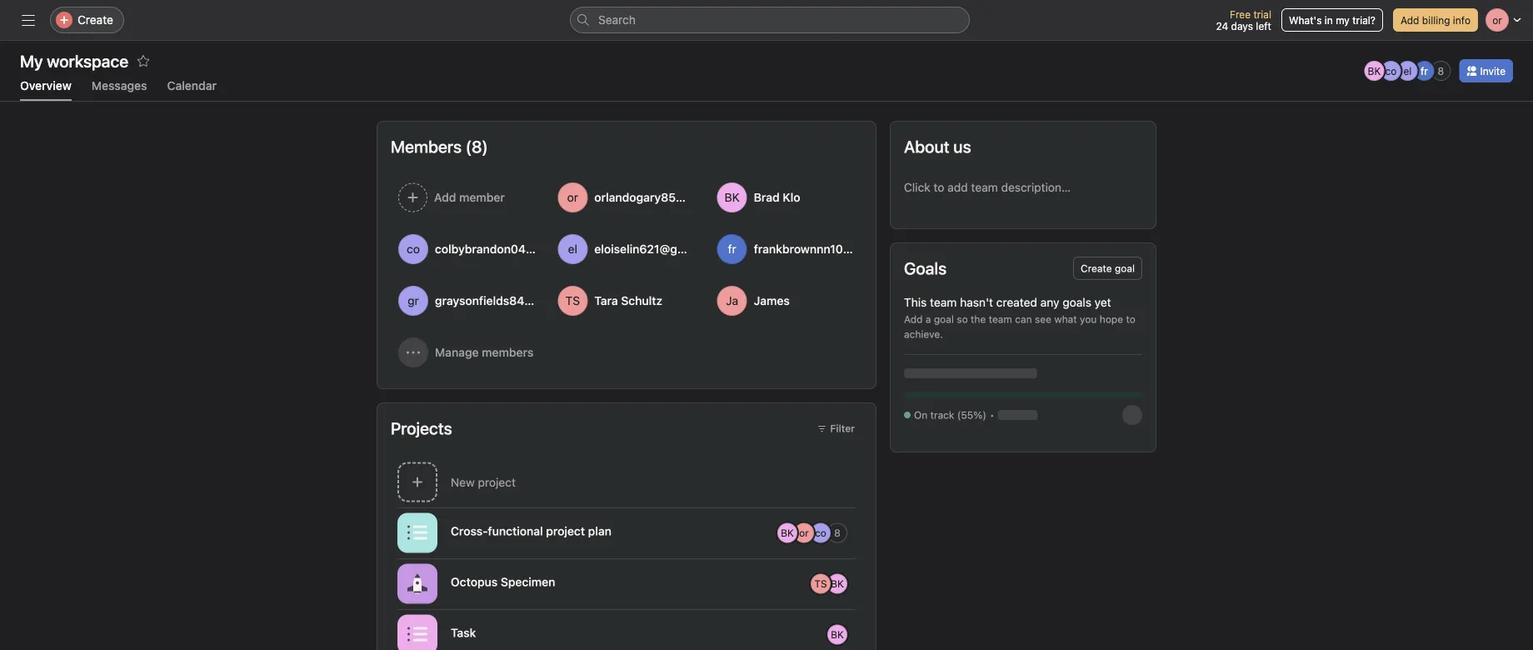 Task type: describe. For each thing, give the bounding box(es) containing it.
cross-functional project plan
[[451, 524, 612, 538]]

eloiselin621@gmail.com
[[595, 242, 727, 256]]

trial?
[[1353, 14, 1376, 26]]

add billing info
[[1401, 14, 1471, 26]]

rocket image
[[408, 574, 428, 594]]

what's in my trial?
[[1289, 14, 1376, 26]]

invite button
[[1460, 59, 1514, 83]]

hasn't
[[960, 295, 994, 309]]

fr
[[1421, 65, 1429, 77]]

the
[[971, 313, 986, 325]]

invite
[[1481, 65, 1506, 77]]

create goal
[[1081, 263, 1135, 274]]

calendar
[[167, 79, 217, 93]]

frankbrownnn104@gmail.com
[[754, 242, 918, 256]]

this team hasn't created any goals yet add a goal so the team can see what you hope to achieve.
[[904, 295, 1136, 340]]

my
[[1336, 14, 1350, 26]]

plan
[[588, 524, 612, 538]]

0 horizontal spatial co
[[815, 527, 827, 539]]

search list box
[[570, 7, 970, 33]]

orlandogary85@gmail.com
[[595, 190, 744, 204]]

0 horizontal spatial team
[[930, 295, 957, 309]]

search button
[[570, 7, 970, 33]]

hope
[[1100, 313, 1124, 325]]

new
[[451, 475, 475, 489]]

create for create goal
[[1081, 263, 1112, 274]]

task
[[451, 626, 476, 640]]

create for create
[[78, 13, 113, 27]]

specimen
[[501, 575, 555, 589]]

create button
[[50, 7, 124, 33]]

this
[[904, 295, 927, 309]]

search
[[598, 13, 636, 27]]

create goal button
[[1074, 257, 1143, 280]]

1 horizontal spatial project
[[546, 524, 585, 538]]

goal inside the this team hasn't created any goals yet add a goal so the team can see what you hope to achieve.
[[934, 313, 954, 325]]

list image for task
[[408, 625, 428, 645]]

add inside the this team hasn't created any goals yet add a goal so the team can see what you hope to achieve.
[[904, 313, 923, 325]]

colbybrandon04@gmail.com
[[435, 242, 594, 256]]

members (8)
[[391, 137, 488, 156]]

expand sidebar image
[[22, 13, 35, 27]]

projects
[[391, 418, 452, 438]]

manage members
[[435, 345, 534, 359]]

cross-
[[451, 524, 488, 538]]

left
[[1256, 20, 1272, 32]]

octopus specimen
[[451, 575, 555, 589]]

brad klo button
[[710, 175, 863, 220]]

goals
[[1063, 295, 1092, 309]]

trial
[[1254, 8, 1272, 20]]

colbybrandon04@gmail.com button
[[391, 227, 594, 272]]

functional
[[488, 524, 543, 538]]

what
[[1055, 313, 1077, 325]]

octopus
[[451, 575, 498, 589]]

achieve.
[[904, 328, 943, 340]]



Task type: vqa. For each thing, say whether or not it's contained in the screenshot.
Share for Share
no



Task type: locate. For each thing, give the bounding box(es) containing it.
bk
[[1368, 65, 1381, 77], [781, 527, 794, 539], [831, 578, 844, 590], [831, 629, 844, 641]]

info
[[1454, 14, 1471, 26]]

to
[[1126, 313, 1136, 325]]

0 vertical spatial list image
[[408, 523, 428, 543]]

1 vertical spatial co
[[815, 527, 827, 539]]

add inside button
[[1401, 14, 1420, 26]]

new project
[[451, 475, 516, 489]]

goal
[[1115, 263, 1135, 274], [934, 313, 954, 325]]

eloiselin621@gmail.com button
[[550, 227, 727, 272]]

add member button
[[391, 175, 544, 220]]

free trial 24 days left
[[1216, 8, 1272, 32]]

24
[[1216, 20, 1229, 32]]

team
[[930, 295, 957, 309], [989, 313, 1013, 325]]

project left plan
[[546, 524, 585, 538]]

messages
[[92, 79, 147, 93]]

about us
[[904, 137, 972, 156]]

2 list image from the top
[[408, 625, 428, 645]]

add
[[1401, 14, 1420, 26], [904, 313, 923, 325]]

create inside dropdown button
[[78, 13, 113, 27]]

co left el
[[1386, 65, 1397, 77]]

0 vertical spatial 8
[[1438, 65, 1445, 77]]

1 list image from the top
[[408, 523, 428, 543]]

brad klo
[[754, 190, 801, 204]]

co right the or
[[815, 527, 827, 539]]

you
[[1080, 313, 1097, 325]]

1 vertical spatial goal
[[934, 313, 954, 325]]

1 vertical spatial add
[[904, 313, 923, 325]]

any
[[1041, 295, 1060, 309]]

on track (55%)
[[914, 409, 987, 421]]

team up a
[[930, 295, 957, 309]]

or
[[799, 527, 809, 539]]

co
[[1386, 65, 1397, 77], [815, 527, 827, 539]]

messages button
[[92, 79, 147, 101]]

0 horizontal spatial add
[[904, 313, 923, 325]]

1 vertical spatial create
[[1081, 263, 1112, 274]]

days
[[1232, 20, 1254, 32]]

•
[[990, 409, 995, 421]]

1 vertical spatial list image
[[408, 625, 428, 645]]

8 for co
[[834, 527, 841, 539]]

project
[[478, 475, 516, 489], [546, 524, 585, 538]]

ts
[[815, 578, 827, 590]]

8 right fr at the right of the page
[[1438, 65, 1445, 77]]

1 vertical spatial 8
[[834, 527, 841, 539]]

on
[[914, 409, 928, 421]]

a
[[926, 313, 931, 325]]

overview
[[20, 79, 72, 93]]

1 horizontal spatial add
[[1401, 14, 1420, 26]]

free
[[1230, 8, 1251, 20]]

calendar button
[[167, 79, 217, 101]]

orlandogary85@gmail.com button
[[550, 175, 744, 220]]

frankbrownnn104@gmail.com button
[[710, 227, 918, 272]]

0 horizontal spatial goal
[[934, 313, 954, 325]]

list image left task
[[408, 625, 428, 645]]

overview button
[[20, 79, 72, 101]]

list image for cross-functional project plan
[[408, 523, 428, 543]]

graysonfields84@gmail.com button
[[391, 278, 592, 323]]

james
[[754, 294, 790, 308]]

0 horizontal spatial 8
[[834, 527, 841, 539]]

goal up to
[[1115, 263, 1135, 274]]

so
[[957, 313, 968, 325]]

list image up rocket image
[[408, 523, 428, 543]]

8
[[1438, 65, 1445, 77], [834, 527, 841, 539]]

1 vertical spatial project
[[546, 524, 585, 538]]

what's
[[1289, 14, 1322, 26]]

goals
[[904, 258, 947, 278]]

add billing info button
[[1394, 8, 1479, 32]]

james button
[[710, 278, 863, 323]]

create inside button
[[1081, 263, 1112, 274]]

1 horizontal spatial goal
[[1115, 263, 1135, 274]]

0 vertical spatial project
[[478, 475, 516, 489]]

create up yet
[[1081, 263, 1112, 274]]

create up my workspace on the left top of the page
[[78, 13, 113, 27]]

track
[[931, 409, 955, 421]]

1 horizontal spatial 8
[[1438, 65, 1445, 77]]

(55%)
[[958, 409, 987, 421]]

goal right a
[[934, 313, 954, 325]]

el
[[1404, 65, 1412, 77]]

my workspace
[[20, 51, 128, 70]]

manage members button
[[391, 330, 544, 375]]

add left a
[[904, 313, 923, 325]]

in
[[1325, 14, 1333, 26]]

goal inside create goal button
[[1115, 263, 1135, 274]]

0 vertical spatial create
[[78, 13, 113, 27]]

add to starred image
[[137, 54, 150, 68]]

0 vertical spatial team
[[930, 295, 957, 309]]

8 right the or
[[834, 527, 841, 539]]

created
[[997, 295, 1038, 309]]

add member
[[434, 190, 505, 204]]

add left billing
[[1401, 14, 1420, 26]]

1 horizontal spatial co
[[1386, 65, 1397, 77]]

tara schultz button
[[550, 278, 703, 323]]

project right new at the left of the page
[[478, 475, 516, 489]]

0 horizontal spatial project
[[478, 475, 516, 489]]

0 vertical spatial goal
[[1115, 263, 1135, 274]]

billing
[[1423, 14, 1451, 26]]

1 horizontal spatial create
[[1081, 263, 1112, 274]]

what's in my trial? button
[[1282, 8, 1384, 32]]

team right the
[[989, 313, 1013, 325]]

1 horizontal spatial team
[[989, 313, 1013, 325]]

see
[[1035, 313, 1052, 325]]

create
[[78, 13, 113, 27], [1081, 263, 1112, 274]]

0 vertical spatial add
[[1401, 14, 1420, 26]]

graysonfields84@gmail.com
[[435, 294, 592, 308]]

0 horizontal spatial create
[[78, 13, 113, 27]]

1 vertical spatial team
[[989, 313, 1013, 325]]

can
[[1015, 313, 1032, 325]]

tara schultz
[[595, 294, 663, 308]]

0 vertical spatial co
[[1386, 65, 1397, 77]]

8 for fr
[[1438, 65, 1445, 77]]

yet
[[1095, 295, 1112, 309]]

list image
[[408, 523, 428, 543], [408, 625, 428, 645]]

filter button
[[810, 417, 863, 440]]

filter
[[830, 423, 855, 434]]



